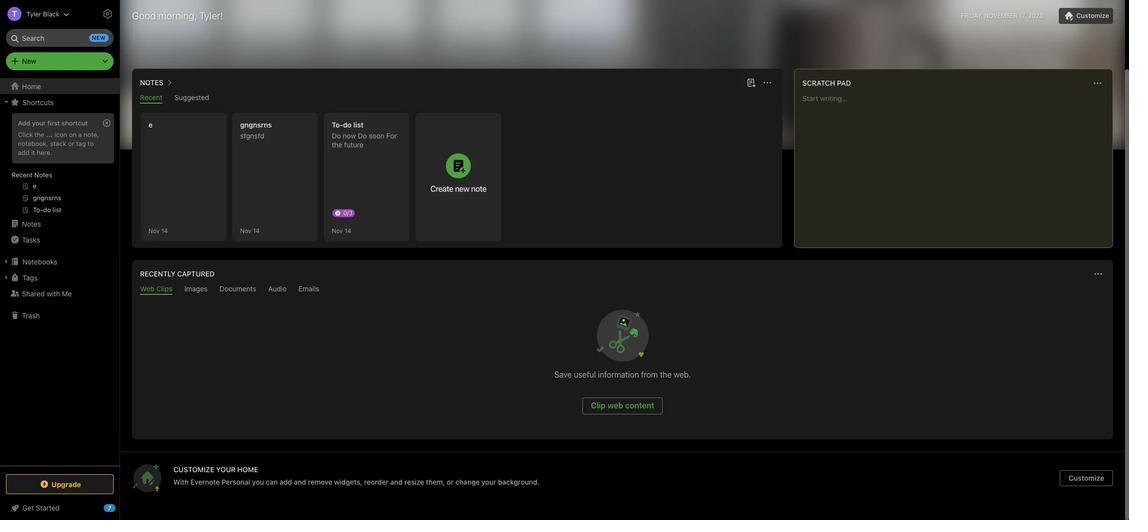 Task type: locate. For each thing, give the bounding box(es) containing it.
1 nov 14 from the left
[[240, 227, 260, 235]]

get
[[22, 504, 34, 513]]

with
[[174, 478, 189, 487]]

or inside customize your home with evernote personal you can add and remove widgets, reorder and resize them, or change your background.
[[447, 478, 454, 487]]

add inside customize your home with evernote personal you can add and remove widgets, reorder and resize them, or change your background.
[[280, 478, 292, 487]]

nov inside e nov 14
[[149, 227, 160, 235]]

2 horizontal spatial 14
[[345, 227, 351, 235]]

the left future
[[332, 141, 342, 149]]

web
[[140, 285, 155, 293]]

1 horizontal spatial the
[[332, 141, 342, 149]]

information
[[598, 370, 639, 379]]

notebook,
[[18, 140, 48, 148]]

remove
[[308, 478, 333, 487]]

1 vertical spatial your
[[482, 478, 497, 487]]

1 horizontal spatial your
[[482, 478, 497, 487]]

customize your home with evernote personal you can add and remove widgets, reorder and resize them, or change your background.
[[174, 466, 540, 487]]

get started
[[22, 504, 60, 513]]

click
[[18, 131, 33, 139]]

new button
[[6, 52, 114, 70]]

gngnsrns
[[240, 121, 272, 129]]

documents
[[220, 285, 256, 293]]

notes up recent tab
[[140, 78, 163, 87]]

0 horizontal spatial nov
[[149, 227, 160, 235]]

7
[[108, 505, 111, 512]]

tab list for notes
[[134, 93, 781, 104]]

the
[[35, 131, 44, 139], [332, 141, 342, 149], [660, 370, 672, 379]]

future
[[344, 141, 364, 149]]

2 tab list from the top
[[134, 285, 1112, 295]]

note
[[471, 184, 487, 193]]

recent tab
[[140, 93, 163, 104]]

0 horizontal spatial add
[[18, 148, 29, 156]]

0 horizontal spatial 14
[[161, 227, 168, 235]]

first
[[47, 119, 60, 127]]

1 horizontal spatial do
[[358, 132, 367, 140]]

2 14 from the left
[[253, 227, 260, 235]]

tree
[[0, 78, 120, 466]]

0 horizontal spatial recent
[[11, 171, 33, 179]]

0 horizontal spatial new
[[92, 34, 106, 41]]

notes inside group
[[34, 171, 52, 179]]

tab list containing recent
[[134, 93, 781, 104]]

0 vertical spatial customize button
[[1060, 8, 1114, 24]]

add inside icon on a note, notebook, stack or tag to add it here.
[[18, 148, 29, 156]]

1 vertical spatial add
[[280, 478, 292, 487]]

tab list
[[134, 93, 781, 104], [134, 285, 1112, 295]]

soon
[[369, 132, 385, 140]]

more actions image
[[762, 77, 774, 89], [1092, 77, 1104, 89], [1093, 268, 1105, 280]]

nov 14
[[240, 227, 260, 235], [332, 227, 351, 235]]

2 horizontal spatial nov
[[332, 227, 343, 235]]

the inside web clips tab panel
[[660, 370, 672, 379]]

audio
[[268, 285, 287, 293]]

1 horizontal spatial and
[[391, 478, 403, 487]]

0 vertical spatial add
[[18, 148, 29, 156]]

or down on
[[68, 140, 74, 148]]

add right can
[[280, 478, 292, 487]]

images
[[184, 285, 208, 293]]

1 nov from the left
[[149, 227, 160, 235]]

group
[[0, 110, 119, 220]]

do
[[343, 121, 352, 129]]

tyler black
[[26, 10, 59, 18]]

...
[[46, 131, 53, 139]]

or
[[68, 140, 74, 148], [447, 478, 454, 487]]

1 horizontal spatial nov
[[240, 227, 251, 235]]

notes link
[[0, 216, 119, 232]]

your right change
[[482, 478, 497, 487]]

more actions image for scratch pad
[[1092, 77, 1104, 89]]

tab list containing web clips
[[134, 285, 1112, 295]]

customize
[[174, 466, 214, 474]]

0 horizontal spatial the
[[35, 131, 44, 139]]

1 vertical spatial recent
[[11, 171, 33, 179]]

icon
[[55, 131, 67, 139]]

1 vertical spatial notes
[[34, 171, 52, 179]]

it
[[31, 148, 35, 156]]

new down the settings image
[[92, 34, 106, 41]]

1 horizontal spatial or
[[447, 478, 454, 487]]

recent for recent notes
[[11, 171, 33, 179]]

with
[[47, 289, 60, 298]]

the right from
[[660, 370, 672, 379]]

home link
[[0, 78, 120, 94]]

notes button
[[138, 77, 175, 89]]

audio tab
[[268, 285, 287, 295]]

2 do from the left
[[358, 132, 367, 140]]

1 horizontal spatial add
[[280, 478, 292, 487]]

e nov 14
[[149, 121, 168, 235]]

web
[[608, 401, 624, 410]]

november
[[985, 12, 1018, 19]]

web.
[[674, 370, 691, 379]]

and
[[294, 478, 306, 487], [391, 478, 403, 487]]

0 vertical spatial your
[[32, 119, 46, 127]]

recent down notes "button"
[[140, 93, 163, 102]]

0 horizontal spatial do
[[332, 132, 341, 140]]

2 horizontal spatial the
[[660, 370, 672, 379]]

a
[[78, 131, 82, 139]]

resize
[[405, 478, 424, 487]]

new search field
[[13, 29, 109, 47]]

trash link
[[0, 308, 119, 324]]

customize
[[1077, 11, 1110, 19], [1069, 474, 1105, 483]]

recently captured
[[140, 270, 215, 278]]

1 horizontal spatial new
[[455, 184, 470, 193]]

more actions field for scratch pad
[[1091, 76, 1105, 90]]

1 vertical spatial tab list
[[134, 285, 1112, 295]]

0 vertical spatial new
[[92, 34, 106, 41]]

black
[[43, 10, 59, 18]]

1 horizontal spatial 14
[[253, 227, 260, 235]]

2 nov from the left
[[240, 227, 251, 235]]

home
[[22, 82, 41, 90]]

14 inside e nov 14
[[161, 227, 168, 235]]

1 horizontal spatial recent
[[140, 93, 163, 102]]

2023
[[1029, 12, 1044, 19]]

2 and from the left
[[391, 478, 403, 487]]

scratch pad button
[[801, 77, 852, 89]]

1 tab list from the top
[[134, 93, 781, 104]]

recent
[[140, 93, 163, 102], [11, 171, 33, 179]]

clip web content
[[591, 401, 655, 410]]

shared
[[22, 289, 45, 298]]

1 vertical spatial new
[[455, 184, 470, 193]]

0 vertical spatial recent
[[140, 93, 163, 102]]

1 vertical spatial the
[[332, 141, 342, 149]]

0 horizontal spatial and
[[294, 478, 306, 487]]

stack
[[50, 140, 66, 148]]

morning,
[[158, 10, 197, 21]]

0 horizontal spatial or
[[68, 140, 74, 148]]

and left the remove
[[294, 478, 306, 487]]

more actions field for recently captured
[[1092, 267, 1106, 281]]

0 vertical spatial or
[[68, 140, 74, 148]]

them,
[[426, 478, 445, 487]]

settings image
[[102, 8, 114, 20]]

new
[[92, 34, 106, 41], [455, 184, 470, 193]]

click the ...
[[18, 131, 53, 139]]

0 vertical spatial notes
[[140, 78, 163, 87]]

add
[[18, 148, 29, 156], [280, 478, 292, 487]]

and left resize
[[391, 478, 403, 487]]

home
[[238, 466, 258, 474]]

good morning, tyler!
[[132, 10, 223, 21]]

14
[[161, 227, 168, 235], [253, 227, 260, 235], [345, 227, 351, 235]]

the left "..."
[[35, 131, 44, 139]]

0 horizontal spatial nov 14
[[240, 227, 260, 235]]

notes down here. at the top of page
[[34, 171, 52, 179]]

1 vertical spatial customize
[[1069, 474, 1105, 483]]

create new note button
[[416, 113, 502, 241]]

add left it
[[18, 148, 29, 156]]

scratch pad
[[803, 79, 852, 87]]

or right them,
[[447, 478, 454, 487]]

recent down it
[[11, 171, 33, 179]]

your up click the ...
[[32, 119, 46, 127]]

0 vertical spatial tab list
[[134, 93, 781, 104]]

2 vertical spatial the
[[660, 370, 672, 379]]

expand notebooks image
[[2, 258, 10, 266]]

web clips tab panel
[[132, 295, 1114, 440]]

1 14 from the left
[[161, 227, 168, 235]]

do down list
[[358, 132, 367, 140]]

notes up tasks
[[22, 220, 41, 228]]

tag
[[76, 140, 86, 148]]

to
[[88, 140, 94, 148]]

the inside to-do list do now do soon for the future
[[332, 141, 342, 149]]

1 vertical spatial or
[[447, 478, 454, 487]]

More actions field
[[761, 76, 775, 90], [1091, 76, 1105, 90], [1092, 267, 1106, 281]]

do down 'to-'
[[332, 132, 341, 140]]

1 horizontal spatial nov 14
[[332, 227, 351, 235]]

new left the note
[[455, 184, 470, 193]]



Task type: vqa. For each thing, say whether or not it's contained in the screenshot.
2nd tab
no



Task type: describe. For each thing, give the bounding box(es) containing it.
notebooks
[[22, 258, 57, 266]]

recent notes
[[11, 171, 52, 179]]

or inside icon on a note, notebook, stack or tag to add it here.
[[68, 140, 74, 148]]

shared with me
[[22, 289, 72, 298]]

suggested
[[175, 93, 209, 102]]

your inside customize your home with evernote personal you can add and remove widgets, reorder and resize them, or change your background.
[[482, 478, 497, 487]]

good
[[132, 10, 156, 21]]

personal
[[222, 478, 250, 487]]

icon on a note, notebook, stack or tag to add it here.
[[18, 131, 99, 156]]

1 and from the left
[[294, 478, 306, 487]]

emails
[[299, 285, 319, 293]]

now
[[343, 132, 356, 140]]

you
[[252, 478, 264, 487]]

add your first shortcut
[[18, 119, 88, 127]]

new inside create new note button
[[455, 184, 470, 193]]

web clips tab
[[140, 285, 172, 295]]

3 nov from the left
[[332, 227, 343, 235]]

tags
[[22, 273, 38, 282]]

Search text field
[[13, 29, 107, 47]]

note,
[[84, 131, 99, 139]]

0 horizontal spatial your
[[32, 119, 46, 127]]

recently
[[140, 270, 176, 278]]

new inside new search box
[[92, 34, 106, 41]]

content
[[626, 401, 655, 410]]

click to collapse image
[[116, 502, 123, 514]]

here.
[[37, 148, 52, 156]]

can
[[266, 478, 278, 487]]

to-
[[332, 121, 343, 129]]

save
[[555, 370, 572, 379]]

0 vertical spatial the
[[35, 131, 44, 139]]

your
[[216, 466, 236, 474]]

save useful information from the web.
[[555, 370, 691, 379]]

Help and Learning task checklist field
[[0, 501, 120, 517]]

images tab
[[184, 285, 208, 295]]

expand tags image
[[2, 274, 10, 282]]

recent tab panel
[[132, 104, 783, 248]]

tyler
[[26, 10, 41, 18]]

scratch
[[803, 79, 836, 87]]

upgrade
[[51, 480, 81, 489]]

friday,
[[962, 12, 983, 19]]

Account field
[[0, 4, 69, 24]]

from
[[641, 370, 658, 379]]

upgrade button
[[6, 475, 114, 495]]

new
[[22, 57, 36, 65]]

trash
[[22, 311, 40, 320]]

0 vertical spatial customize
[[1077, 11, 1110, 19]]

me
[[62, 289, 72, 298]]

shared with me link
[[0, 286, 119, 302]]

tab list for recently captured
[[134, 285, 1112, 295]]

3 14 from the left
[[345, 227, 351, 235]]

2 nov 14 from the left
[[332, 227, 351, 235]]

0/3
[[344, 209, 353, 217]]

emails tab
[[299, 285, 319, 295]]

recent for recent
[[140, 93, 163, 102]]

list
[[354, 121, 364, 129]]

recently captured button
[[138, 268, 215, 280]]

useful
[[574, 370, 596, 379]]

more actions image for recently captured
[[1093, 268, 1105, 280]]

change
[[456, 478, 480, 487]]

tasks
[[22, 236, 40, 244]]

shortcuts button
[[0, 94, 119, 110]]

tree containing home
[[0, 78, 120, 466]]

tasks button
[[0, 232, 119, 248]]

2 vertical spatial notes
[[22, 220, 41, 228]]

sfgnsfd
[[240, 132, 264, 140]]

1 do from the left
[[332, 132, 341, 140]]

pad
[[838, 79, 852, 87]]

tyler!
[[199, 10, 223, 21]]

started
[[36, 504, 60, 513]]

to-do list do now do soon for the future
[[332, 121, 397, 149]]

17,
[[1020, 12, 1027, 19]]

create
[[431, 184, 454, 193]]

on
[[69, 131, 77, 139]]

shortcut
[[62, 119, 88, 127]]

reorder
[[364, 478, 389, 487]]

for
[[387, 132, 397, 140]]

suggested tab
[[175, 93, 209, 104]]

evernote
[[191, 478, 220, 487]]

web clips
[[140, 285, 172, 293]]

captured
[[177, 270, 215, 278]]

background.
[[498, 478, 540, 487]]

Start writing… text field
[[803, 94, 1113, 240]]

notebooks link
[[0, 254, 119, 270]]

notes inside "button"
[[140, 78, 163, 87]]

documents tab
[[220, 285, 256, 295]]

clips
[[156, 285, 172, 293]]

group containing add your first shortcut
[[0, 110, 119, 220]]

clip web content button
[[583, 398, 663, 415]]

tags button
[[0, 270, 119, 286]]

friday, november 17, 2023
[[962, 12, 1044, 19]]

clip
[[591, 401, 606, 410]]

e
[[149, 121, 153, 129]]

1 vertical spatial customize button
[[1061, 471, 1114, 487]]



